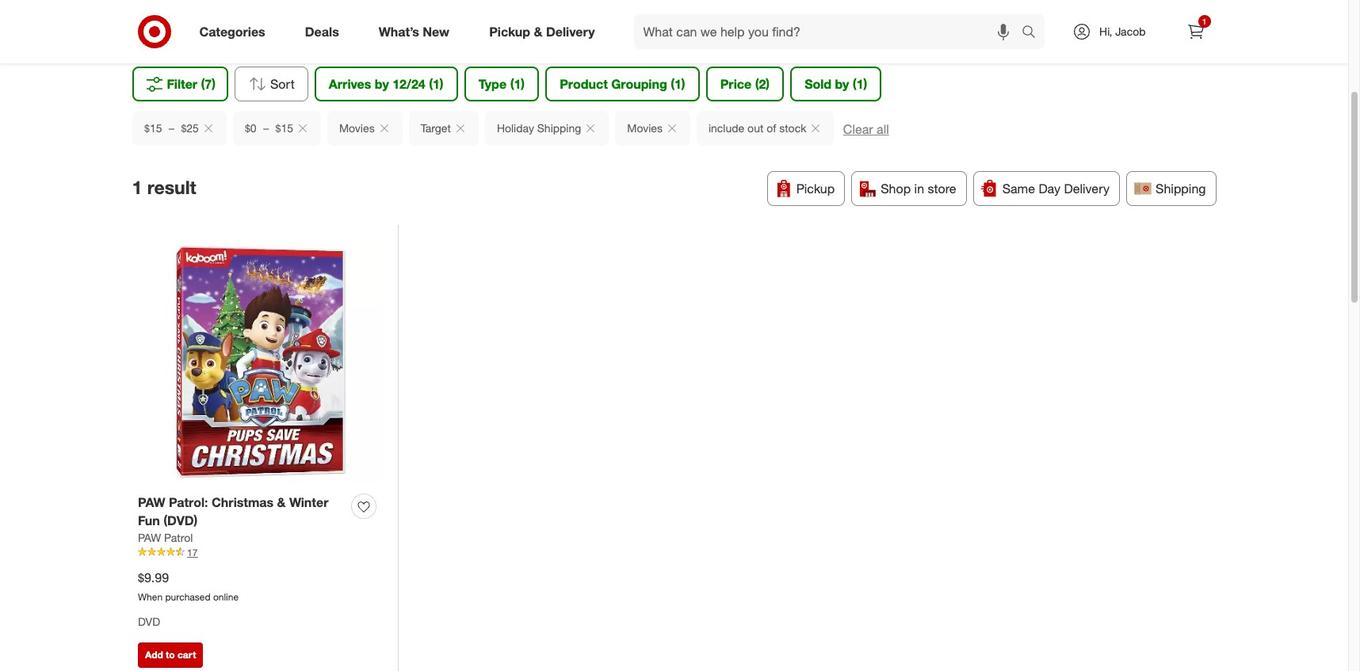 Task type: locate. For each thing, give the bounding box(es) containing it.
new
[[423, 23, 450, 39]]

same day delivery
[[1002, 181, 1110, 197]]

1 movies from the left
[[339, 121, 374, 135]]

by for arrives
[[375, 76, 389, 92]]

movies button
[[327, 111, 402, 146], [615, 111, 690, 146]]

delivery
[[546, 23, 595, 39], [1064, 181, 1110, 197]]

product grouping (1)
[[560, 76, 685, 92]]

(2)
[[755, 76, 770, 92]]

movies button down arrives
[[327, 111, 402, 146]]

delivery for same day delivery
[[1064, 181, 1110, 197]]

jacob
[[1115, 25, 1146, 38]]

cart
[[178, 649, 196, 661]]

what's
[[379, 23, 419, 39]]

2 (1) from the left
[[510, 76, 525, 92]]

(1) right type
[[510, 76, 525, 92]]

0 horizontal spatial $15
[[144, 121, 162, 135]]

1 vertical spatial 1
[[132, 176, 142, 198]]

clear all
[[843, 121, 889, 137]]

1 vertical spatial delivery
[[1064, 181, 1110, 197]]

fun
[[138, 513, 160, 529]]

movies down arrives
[[339, 121, 374, 135]]

1 horizontal spatial pickup
[[797, 181, 835, 197]]

by for sold
[[835, 76, 849, 92]]

paw patrol: christmas & winter fun (dvd)
[[138, 495, 328, 529]]

0 horizontal spatial pickup
[[489, 23, 530, 39]]

2 by from the left
[[835, 76, 849, 92]]

1 movies button from the left
[[327, 111, 402, 146]]

shipping inside button
[[1156, 181, 1206, 197]]

shop
[[881, 181, 911, 197]]

$0  –  $15
[[244, 121, 293, 135]]

0 horizontal spatial 1
[[132, 176, 142, 198]]

patrol
[[164, 531, 193, 544]]

pickup & delivery link
[[476, 14, 615, 49]]

$15
[[144, 121, 162, 135], [275, 121, 293, 135]]

pickup down the stock in the top of the page
[[797, 181, 835, 197]]

shipping
[[537, 121, 581, 135], [1156, 181, 1206, 197]]

type (1)
[[478, 76, 525, 92]]

pickup up type (1)
[[489, 23, 530, 39]]

0 horizontal spatial movies button
[[327, 111, 402, 146]]

holiday
[[497, 121, 534, 135]]

0 vertical spatial &
[[534, 23, 543, 39]]

product
[[560, 76, 608, 92]]

1 horizontal spatial movies
[[627, 121, 662, 135]]

$15  –  $25
[[144, 121, 199, 135]]

0 horizontal spatial delivery
[[546, 23, 595, 39]]

pickup inside button
[[797, 181, 835, 197]]

store
[[928, 181, 956, 197]]

delivery inside button
[[1064, 181, 1110, 197]]

& inside pickup & delivery link
[[534, 23, 543, 39]]

pickup & delivery
[[489, 23, 595, 39]]

1 for 1
[[1202, 17, 1207, 26]]

(1) right sold
[[853, 76, 867, 92]]

1
[[1202, 17, 1207, 26], [132, 176, 142, 198]]

by left 12/24
[[375, 76, 389, 92]]

17
[[187, 547, 198, 559]]

same day delivery button
[[973, 171, 1120, 206]]

price
[[720, 76, 752, 92]]

0 horizontal spatial movies
[[339, 121, 374, 135]]

$15 right $0 on the left top of page
[[275, 121, 293, 135]]

pickup for pickup
[[797, 181, 835, 197]]

delivery up product
[[546, 23, 595, 39]]

2 paw from the top
[[138, 531, 161, 544]]

1 for 1 result
[[132, 176, 142, 198]]

filter (7) button
[[132, 67, 228, 101]]

(1)
[[429, 76, 444, 92], [510, 76, 525, 92], [671, 76, 685, 92], [853, 76, 867, 92]]

1 link
[[1178, 14, 1213, 49]]

search button
[[1015, 14, 1053, 52]]

1 horizontal spatial movies button
[[615, 111, 690, 146]]

(1) right grouping
[[671, 76, 685, 92]]

1 vertical spatial &
[[277, 495, 286, 510]]

paw
[[138, 495, 165, 510], [138, 531, 161, 544]]

result
[[147, 176, 196, 198]]

$15 inside button
[[275, 121, 293, 135]]

deals link
[[291, 14, 359, 49]]

price (2)
[[720, 76, 770, 92]]

shipping button
[[1126, 171, 1216, 206]]

movies button down grouping
[[615, 111, 690, 146]]

pickup for pickup & delivery
[[489, 23, 530, 39]]

1 by from the left
[[375, 76, 389, 92]]

1 vertical spatial pickup
[[797, 181, 835, 197]]

1 horizontal spatial by
[[835, 76, 849, 92]]

hi, jacob
[[1099, 25, 1146, 38]]

1 vertical spatial shipping
[[1156, 181, 1206, 197]]

by
[[375, 76, 389, 92], [835, 76, 849, 92]]

paw down fun
[[138, 531, 161, 544]]

0 horizontal spatial by
[[375, 76, 389, 92]]

1 horizontal spatial 1
[[1202, 17, 1207, 26]]

(1) right 12/24
[[429, 76, 444, 92]]

pickup
[[489, 23, 530, 39], [797, 181, 835, 197]]

2 movies from the left
[[627, 121, 662, 135]]

1 horizontal spatial delivery
[[1064, 181, 1110, 197]]

paw patrol: christmas & winter fun (dvd) link
[[138, 494, 345, 530]]

movies down grouping
[[627, 121, 662, 135]]

add to cart button
[[138, 643, 203, 668]]

of
[[766, 121, 776, 135]]

day
[[1039, 181, 1061, 197]]

1 $15 from the left
[[144, 121, 162, 135]]

1 right jacob
[[1202, 17, 1207, 26]]

purchased
[[165, 591, 211, 603]]

1 paw from the top
[[138, 495, 165, 510]]

1 (1) from the left
[[429, 76, 444, 92]]

sold by (1)
[[805, 76, 867, 92]]

1 result
[[132, 176, 196, 198]]

arrives
[[329, 76, 371, 92]]

0 vertical spatial 1
[[1202, 17, 1207, 26]]

movies
[[339, 121, 374, 135], [627, 121, 662, 135]]

0 vertical spatial delivery
[[546, 23, 595, 39]]

What can we help you find? suggestions appear below search field
[[634, 14, 1026, 49]]

&
[[534, 23, 543, 39], [277, 495, 286, 510]]

by right sold
[[835, 76, 849, 92]]

2 $15 from the left
[[275, 121, 293, 135]]

1 horizontal spatial shipping
[[1156, 181, 1206, 197]]

0 horizontal spatial shipping
[[537, 121, 581, 135]]

0 horizontal spatial &
[[277, 495, 286, 510]]

$15 inside button
[[144, 121, 162, 135]]

paw up fun
[[138, 495, 165, 510]]

$9.99 when purchased online
[[138, 570, 239, 603]]

what's new
[[379, 23, 450, 39]]

delivery right day
[[1064, 181, 1110, 197]]

sold
[[805, 76, 832, 92]]

1 left result
[[132, 176, 142, 198]]

holiday shipping button
[[485, 111, 609, 146]]

0 vertical spatial shipping
[[537, 121, 581, 135]]

1 vertical spatial paw
[[138, 531, 161, 544]]

to
[[166, 649, 175, 661]]

0 vertical spatial paw
[[138, 495, 165, 510]]

delivery for pickup & delivery
[[546, 23, 595, 39]]

1 horizontal spatial $15
[[275, 121, 293, 135]]

$25
[[181, 121, 199, 135]]

$15 left $25
[[144, 121, 162, 135]]

what's new link
[[365, 14, 469, 49]]

online
[[213, 591, 239, 603]]

4 (1) from the left
[[853, 76, 867, 92]]

0 vertical spatial pickup
[[489, 23, 530, 39]]

1 horizontal spatial &
[[534, 23, 543, 39]]

paw inside 'paw patrol: christmas & winter fun (dvd)'
[[138, 495, 165, 510]]



Task type: vqa. For each thing, say whether or not it's contained in the screenshot.
Add to cart button
yes



Task type: describe. For each thing, give the bounding box(es) containing it.
paw patrol
[[138, 531, 193, 544]]

hi,
[[1099, 25, 1112, 38]]

search
[[1015, 25, 1053, 41]]

include out of stock button
[[696, 111, 834, 146]]

stock
[[779, 121, 806, 135]]

target button
[[408, 111, 478, 146]]

all
[[877, 121, 889, 137]]

out
[[747, 121, 763, 135]]

dvd
[[138, 615, 160, 629]]

paw patrol link
[[138, 530, 193, 546]]

$0
[[244, 121, 256, 135]]

clear
[[843, 121, 873, 137]]

sort button
[[235, 67, 308, 101]]

deals
[[305, 23, 339, 39]]

type
[[478, 76, 507, 92]]

sponsored
[[1103, 38, 1150, 50]]

categories
[[199, 23, 265, 39]]

$0  –  $15 button
[[233, 111, 321, 146]]

add
[[145, 649, 163, 661]]

shipping inside button
[[537, 121, 581, 135]]

sort
[[270, 76, 295, 92]]

clear all button
[[843, 120, 889, 139]]

shop in store
[[881, 181, 956, 197]]

in
[[914, 181, 924, 197]]

$9.99
[[138, 570, 169, 586]]

filter
[[167, 76, 197, 92]]

shop in store button
[[852, 171, 967, 206]]

& inside 'paw patrol: christmas & winter fun (dvd)'
[[277, 495, 286, 510]]

holiday shipping
[[497, 121, 581, 135]]

12/24
[[393, 76, 425, 92]]

(7)
[[201, 76, 216, 92]]

paw for paw patrol
[[138, 531, 161, 544]]

patrol:
[[169, 495, 208, 510]]

2 movies button from the left
[[615, 111, 690, 146]]

christmas
[[212, 495, 274, 510]]

winter
[[289, 495, 328, 510]]

include
[[708, 121, 744, 135]]

(dvd)
[[164, 513, 198, 529]]

filter (7)
[[167, 76, 216, 92]]

when
[[138, 591, 163, 603]]

include out of stock
[[708, 121, 806, 135]]

add to cart
[[145, 649, 196, 661]]

grouping
[[611, 76, 667, 92]]

same
[[1002, 181, 1035, 197]]

$15  –  $25 button
[[132, 111, 226, 146]]

categories link
[[186, 14, 285, 49]]

target
[[420, 121, 451, 135]]

3 (1) from the left
[[671, 76, 685, 92]]

paw for paw patrol: christmas & winter fun (dvd)
[[138, 495, 165, 510]]

paw patrol: christmas & winter fun (dvd) image
[[138, 241, 382, 485]]

17 link
[[138, 546, 382, 560]]

arrives by 12/24 (1)
[[329, 76, 444, 92]]

pickup button
[[767, 171, 845, 206]]



